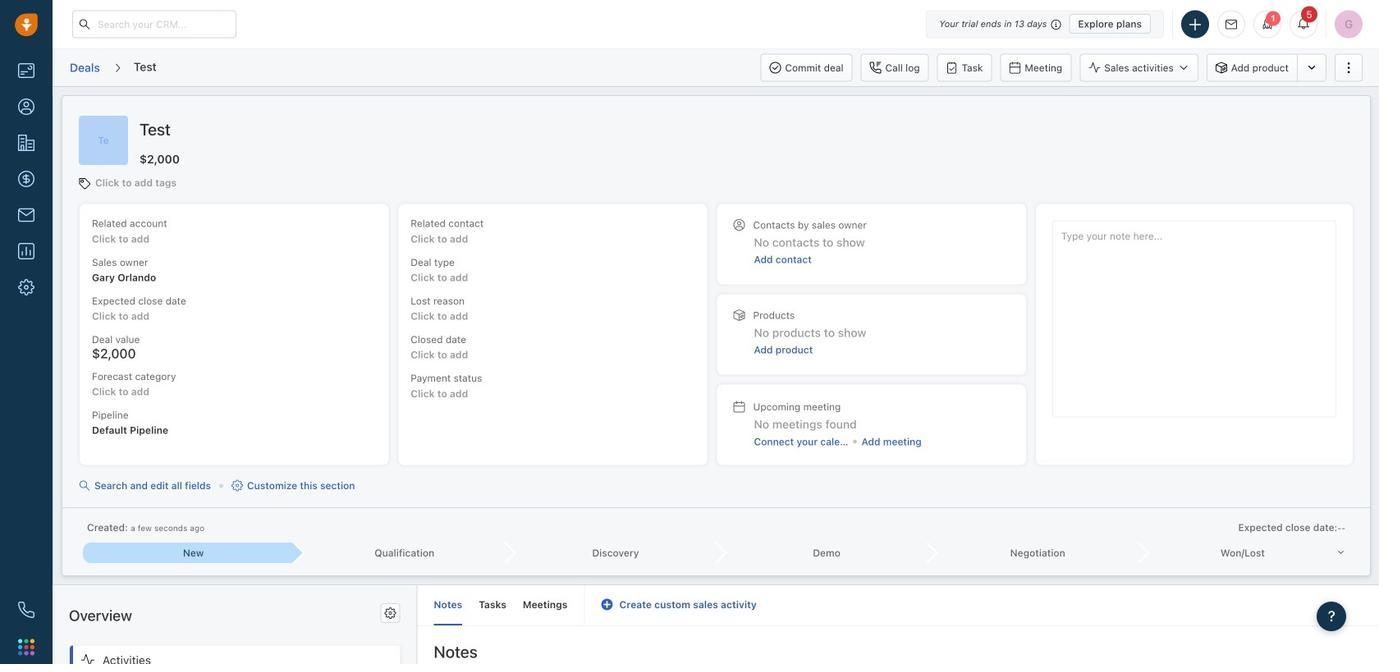 Task type: locate. For each thing, give the bounding box(es) containing it.
phone element
[[10, 593, 43, 626]]

freshworks switcher image
[[18, 639, 34, 655]]

Search your CRM... text field
[[72, 10, 236, 38]]

phone image
[[18, 602, 34, 618]]



Task type: describe. For each thing, give the bounding box(es) containing it.
send email image
[[1226, 19, 1237, 30]]

mng settings image
[[384, 608, 396, 619]]



Task type: vqa. For each thing, say whether or not it's contained in the screenshot.
Freshworks Switcher icon
yes



